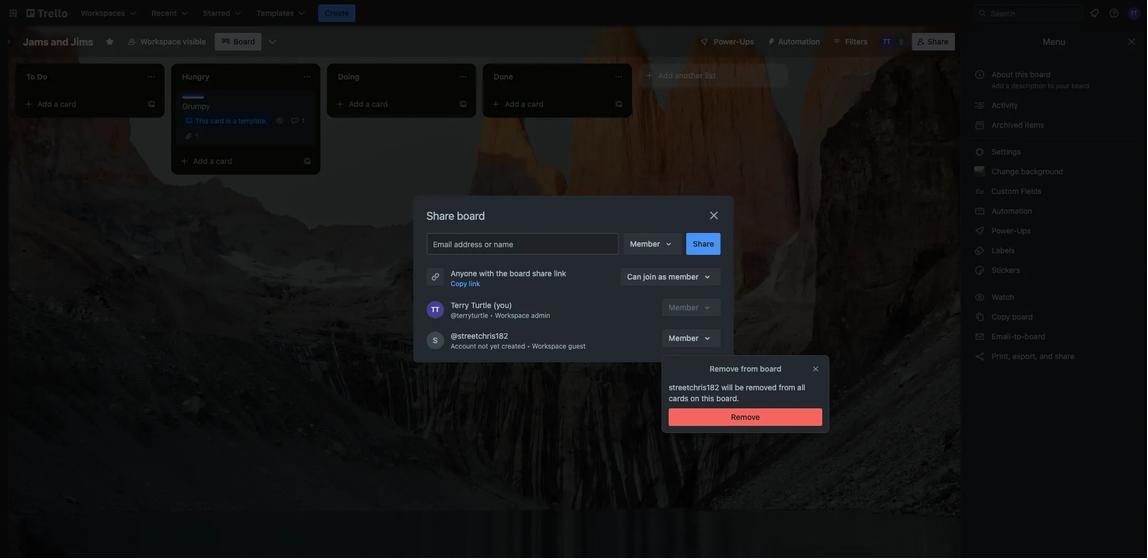 Task type: describe. For each thing, give the bounding box(es) containing it.
@terryturtle
[[451, 312, 488, 319]]

@streetchris182
[[451, 332, 509, 341]]

streetchris182
[[669, 383, 720, 392]]

sm image for power-ups
[[975, 226, 986, 237]]

this inside about this board add a description to your board
[[1016, 70, 1029, 79]]

card for middle create from template… image
[[216, 157, 232, 166]]

sm image for watch
[[975, 292, 986, 303]]

close popover image
[[812, 365, 821, 374]]

copy board
[[990, 313, 1033, 322]]

add inside 'button'
[[659, 71, 673, 80]]

sm image for email-to-board
[[975, 332, 986, 343]]

workspace visible button
[[121, 33, 213, 51]]

export,
[[1013, 352, 1038, 361]]

board link
[[215, 33, 262, 51]]

remove button
[[669, 409, 823, 427]]

your
[[1057, 82, 1070, 89]]

about
[[992, 70, 1014, 79]]

0 vertical spatial terry turtle (terryturtle) image
[[880, 34, 895, 49]]

remove from board
[[710, 365, 782, 374]]

automation link
[[968, 203, 1141, 220]]

member
[[669, 273, 699, 282]]

power-ups button
[[692, 33, 761, 51]]

custom
[[992, 187, 1019, 196]]

add a card for middle create from template… image
[[193, 157, 232, 166]]

labels link
[[968, 242, 1141, 260]]

switch to… image
[[8, 8, 19, 19]]

with
[[479, 269, 494, 278]]

to
[[1049, 82, 1055, 89]]

add a card for rightmost create from template… image
[[505, 100, 544, 109]]

all
[[798, 383, 806, 392]]

grumpy
[[182, 102, 210, 111]]

• inside terry turtle (you) @terryturtle • workspace admin
[[490, 312, 493, 319]]

copy link button
[[451, 278, 480, 289]]

primary element
[[0, 0, 1148, 26]]

created
[[502, 343, 525, 350]]

1 horizontal spatial streetchris182 (streetchris182) image
[[894, 34, 909, 49]]

this
[[195, 117, 209, 125]]

removed
[[746, 383, 777, 392]]

will
[[722, 383, 733, 392]]

add another list button
[[639, 64, 788, 88]]

board.
[[717, 394, 740, 403]]

to-
[[1015, 332, 1025, 341]]

s button
[[894, 34, 909, 49]]

is
[[226, 117, 231, 125]]

admin
[[532, 312, 550, 319]]

board
[[234, 37, 255, 46]]

board inside anyone with the board share link copy link
[[510, 269, 531, 278]]

jims
[[71, 36, 93, 47]]

remove for remove
[[732, 413, 760, 422]]

another
[[675, 71, 703, 80]]

create button
[[318, 4, 356, 22]]

the
[[496, 269, 508, 278]]

change background link
[[968, 163, 1141, 181]]

power- inside 'power-ups' "button"
[[714, 37, 740, 46]]

email-to-board
[[990, 332, 1046, 341]]

sm image for archived items
[[975, 120, 986, 131]]

print,
[[992, 352, 1011, 361]]

Search field
[[988, 5, 1084, 21]]

email-
[[992, 332, 1015, 341]]

streetchris182 will be removed from all cards on this board.
[[669, 383, 806, 403]]

1 horizontal spatial share
[[1056, 352, 1075, 361]]

labels
[[990, 246, 1016, 255]]

stickers link
[[968, 262, 1141, 279]]

0 vertical spatial share
[[928, 37, 949, 46]]

Board name text field
[[18, 33, 99, 51]]

0 horizontal spatial create from template… image
[[147, 100, 156, 109]]

workspace inside @streetchris182 account not yet created • workspace guest
[[532, 343, 567, 350]]

visible
[[183, 37, 206, 46]]

terry turtle (terryturtle) image
[[1128, 7, 1141, 20]]

sm image for labels
[[975, 245, 986, 256]]

not
[[478, 343, 489, 350]]

color: blue, title: none image
[[182, 94, 204, 99]]

sm image inside 'automation' button
[[763, 33, 779, 48]]

on
[[691, 394, 700, 403]]

jams
[[23, 36, 48, 47]]

1 vertical spatial member button
[[662, 330, 721, 347]]

archived items link
[[968, 116, 1141, 134]]

s inside button
[[900, 38, 904, 46]]

from inside streetchris182 will be removed from all cards on this board.
[[779, 383, 796, 392]]

watch
[[990, 293, 1017, 302]]

custom fields button
[[968, 183, 1141, 200]]

anyone with the board share link copy link
[[451, 269, 566, 288]]

search image
[[979, 9, 988, 18]]

0 horizontal spatial from
[[741, 365, 759, 374]]

this card is a template.
[[195, 117, 268, 125]]

guest
[[569, 343, 586, 350]]

ups inside "button"
[[740, 37, 755, 46]]

can join as member button
[[621, 268, 721, 286]]

share inside anyone with the board share link copy link
[[533, 269, 552, 278]]

member for topmost member dropdown button
[[630, 240, 660, 249]]

print, export, and share
[[990, 352, 1075, 361]]

custom fields
[[992, 187, 1042, 196]]

activity
[[990, 101, 1019, 110]]

1 horizontal spatial create from template… image
[[303, 157, 312, 166]]

card for rightmost create from template… image
[[528, 100, 544, 109]]

archived
[[992, 120, 1024, 130]]

0 horizontal spatial 1
[[195, 132, 198, 140]]



Task type: locate. For each thing, give the bounding box(es) containing it.
from
[[741, 365, 759, 374], [779, 383, 796, 392]]

template.
[[238, 117, 268, 125]]

0 vertical spatial automation
[[779, 37, 821, 46]]

add a card
[[37, 100, 76, 109], [349, 100, 388, 109], [505, 100, 544, 109], [193, 157, 232, 166]]

remove for remove from board
[[710, 365, 739, 374]]

2 horizontal spatial workspace
[[532, 343, 567, 350]]

and inside jams and jims text box
[[51, 36, 68, 47]]

from left 'all'
[[779, 383, 796, 392]]

terry turtle (terryturtle) image left the terry
[[427, 301, 444, 319]]

workspace visible
[[140, 37, 206, 46]]

settings
[[990, 147, 1022, 156]]

1 sm image from the top
[[975, 226, 986, 237]]

(you)
[[494, 301, 512, 310]]

sm image inside stickers link
[[975, 265, 986, 276]]

1 horizontal spatial power-ups
[[990, 226, 1034, 235]]

1 vertical spatial automation
[[990, 207, 1033, 216]]

0 horizontal spatial member
[[630, 240, 660, 249]]

about this board add a description to your board
[[992, 70, 1090, 89]]

card for the leftmost create from template… image
[[60, 100, 76, 109]]

turtle
[[471, 301, 492, 310]]

list
[[705, 71, 716, 80]]

1 horizontal spatial this
[[1016, 70, 1029, 79]]

0 vertical spatial share button
[[913, 33, 956, 51]]

0 horizontal spatial share button
[[687, 233, 721, 255]]

streetchris182 (streetchris182) image right the filters at the top right of page
[[894, 34, 909, 49]]

star or unstar board image
[[105, 37, 114, 46]]

member up streetchris182
[[669, 334, 699, 343]]

this inside streetchris182 will be removed from all cards on this board.
[[702, 394, 715, 403]]

copy inside anyone with the board share link copy link
[[451, 280, 467, 288]]

terry turtle (terryturtle) image
[[880, 34, 895, 49], [427, 301, 444, 319]]

0 horizontal spatial terry turtle (terryturtle) image
[[427, 301, 444, 319]]

sm image inside copy board link
[[975, 312, 986, 323]]

0 vertical spatial power-ups
[[714, 37, 755, 46]]

add
[[659, 71, 673, 80], [992, 82, 1004, 89], [37, 100, 52, 109], [349, 100, 364, 109], [505, 100, 520, 109], [193, 157, 208, 166]]

1 vertical spatial link
[[469, 280, 480, 288]]

sm image inside watch link
[[975, 292, 986, 303]]

sm image inside automation link
[[975, 206, 986, 217]]

board
[[1031, 70, 1051, 79], [1072, 82, 1090, 89], [457, 209, 485, 222], [510, 269, 531, 278], [1013, 313, 1033, 322], [1025, 332, 1046, 341], [761, 365, 782, 374]]

automation down custom fields
[[990, 207, 1033, 216]]

sm image for settings
[[975, 147, 986, 158]]

open information menu image
[[1109, 8, 1120, 19]]

email-to-board link
[[968, 328, 1141, 346]]

change background
[[990, 167, 1064, 176]]

1 horizontal spatial from
[[779, 383, 796, 392]]

anyone
[[451, 269, 477, 278]]

automation inside automation link
[[990, 207, 1033, 216]]

workspace inside terry turtle (you) @terryturtle • workspace admin
[[495, 312, 530, 319]]

power-ups up add another list 'button'
[[714, 37, 755, 46]]

close image
[[708, 209, 721, 222]]

share
[[533, 269, 552, 278], [1056, 352, 1075, 361]]

terry
[[451, 301, 469, 310]]

sm image
[[763, 33, 779, 48], [975, 100, 986, 111], [975, 120, 986, 131], [975, 147, 986, 158], [975, 206, 986, 217], [975, 245, 986, 256], [975, 292, 986, 303], [975, 351, 986, 362]]

card
[[60, 100, 76, 109], [372, 100, 388, 109], [528, 100, 544, 109], [210, 117, 224, 125], [216, 157, 232, 166]]

0 vertical spatial member
[[630, 240, 660, 249]]

ups down automation link
[[1017, 226, 1032, 235]]

automation left filters button
[[779, 37, 821, 46]]

description
[[1012, 82, 1047, 89]]

0 horizontal spatial power-
[[714, 37, 740, 46]]

sm image inside labels link
[[975, 245, 986, 256]]

link down email address or name text field
[[554, 269, 566, 278]]

power- up labels
[[992, 226, 1017, 235]]

1 vertical spatial •
[[527, 343, 530, 350]]

sm image inside print, export, and share link
[[975, 351, 986, 362]]

0 horizontal spatial automation
[[779, 37, 821, 46]]

sm image inside settings link
[[975, 147, 986, 158]]

1 horizontal spatial and
[[1040, 352, 1053, 361]]

share down email address or name text field
[[533, 269, 552, 278]]

sm image
[[975, 226, 986, 237], [975, 265, 986, 276], [975, 312, 986, 323], [975, 332, 986, 343]]

a
[[1006, 82, 1010, 89], [54, 100, 58, 109], [366, 100, 370, 109], [522, 100, 526, 109], [233, 117, 237, 125], [210, 157, 214, 166]]

from up be on the right of the page
[[741, 365, 759, 374]]

workspace inside button
[[140, 37, 181, 46]]

power- inside the power-ups link
[[992, 226, 1017, 235]]

add for create from template… icon on the left top of the page
[[349, 100, 364, 109]]

2 vertical spatial share
[[693, 240, 714, 249]]

add for rightmost create from template… image
[[505, 100, 520, 109]]

and left jims
[[51, 36, 68, 47]]

0 vertical spatial share
[[533, 269, 552, 278]]

power-
[[714, 37, 740, 46], [992, 226, 1017, 235]]

customize views image
[[267, 36, 278, 47]]

Email address or name text field
[[433, 237, 617, 252]]

sm image for activity
[[975, 100, 986, 111]]

1 right template.
[[302, 117, 305, 125]]

• down turtle
[[490, 312, 493, 319]]

0 horizontal spatial workspace
[[140, 37, 181, 46]]

sm image inside the power-ups link
[[975, 226, 986, 237]]

4 sm image from the top
[[975, 332, 986, 343]]

member
[[630, 240, 660, 249], [669, 334, 699, 343]]

1 vertical spatial remove
[[732, 413, 760, 422]]

0 horizontal spatial this
[[702, 394, 715, 403]]

share button right s button
[[913, 33, 956, 51]]

0 horizontal spatial copy
[[451, 280, 467, 288]]

1 down this
[[195, 132, 198, 140]]

power- up add another list 'button'
[[714, 37, 740, 46]]

0 vertical spatial copy
[[451, 280, 467, 288]]

add for middle create from template… image
[[193, 157, 208, 166]]

1 vertical spatial streetchris182 (streetchris182) image
[[427, 332, 444, 350]]

change
[[992, 167, 1020, 176]]

0 vertical spatial streetchris182 (streetchris182) image
[[894, 34, 909, 49]]

this right on
[[702, 394, 715, 403]]

1 vertical spatial share
[[1056, 352, 1075, 361]]

1 horizontal spatial automation
[[990, 207, 1033, 216]]

copy down 'anyone'
[[451, 280, 467, 288]]

s right the filters at the top right of page
[[900, 38, 904, 46]]

0 vertical spatial from
[[741, 365, 759, 374]]

automation inside 'automation' button
[[779, 37, 821, 46]]

member for the bottommost member dropdown button
[[669, 334, 699, 343]]

and
[[51, 36, 68, 47], [1040, 352, 1053, 361]]

create from template… image
[[459, 100, 468, 109]]

activity link
[[968, 97, 1141, 114]]

share down email-to-board link
[[1056, 352, 1075, 361]]

1 vertical spatial and
[[1040, 352, 1053, 361]]

account
[[451, 343, 477, 350]]

a inside about this board add a description to your board
[[1006, 82, 1010, 89]]

power-ups up labels
[[990, 226, 1034, 235]]

fields
[[1021, 187, 1042, 196]]

add a card for create from template… icon on the left top of the page
[[349, 100, 388, 109]]

member button
[[624, 233, 682, 255], [662, 330, 721, 347]]

member button up 'join'
[[624, 233, 682, 255]]

sm image for copy board
[[975, 312, 986, 323]]

jams and jims
[[23, 36, 93, 47]]

sm image for stickers
[[975, 265, 986, 276]]

sm image inside email-to-board link
[[975, 332, 986, 343]]

workspace
[[140, 37, 181, 46], [495, 312, 530, 319], [532, 343, 567, 350]]

1 vertical spatial 1
[[195, 132, 198, 140]]

sm image for print, export, and share
[[975, 351, 986, 362]]

power-ups inside "button"
[[714, 37, 755, 46]]

filters
[[846, 37, 868, 46]]

automation button
[[763, 33, 827, 51]]

menu
[[1043, 37, 1066, 47]]

background
[[1022, 167, 1064, 176]]

terry turtle (you) @terryturtle • workspace admin
[[451, 301, 550, 319]]

1 horizontal spatial •
[[527, 343, 530, 350]]

add inside about this board add a description to your board
[[992, 82, 1004, 89]]

items
[[1026, 120, 1045, 130]]

1 vertical spatial member
[[669, 334, 699, 343]]

0 horizontal spatial share
[[533, 269, 552, 278]]

add a card for the leftmost create from template… image
[[37, 100, 76, 109]]

1 horizontal spatial ups
[[1017, 226, 1032, 235]]

stickers
[[990, 266, 1021, 275]]

streetchris182 (streetchris182) image
[[894, 34, 909, 49], [427, 332, 444, 350]]

streetchris182 (streetchris182) image left account
[[427, 332, 444, 350]]

remove inside button
[[732, 413, 760, 422]]

power-ups
[[714, 37, 755, 46], [990, 226, 1034, 235]]

0 vertical spatial ups
[[740, 37, 755, 46]]

0 vertical spatial •
[[490, 312, 493, 319]]

1 horizontal spatial workspace
[[495, 312, 530, 319]]

0 horizontal spatial link
[[469, 280, 480, 288]]

2 horizontal spatial create from template… image
[[615, 100, 624, 109]]

be
[[735, 383, 744, 392]]

0 vertical spatial 1
[[302, 117, 305, 125]]

0 horizontal spatial •
[[490, 312, 493, 319]]

0 vertical spatial power-
[[714, 37, 740, 46]]

this up description
[[1016, 70, 1029, 79]]

1 vertical spatial this
[[702, 394, 715, 403]]

1 horizontal spatial copy
[[992, 313, 1011, 322]]

0 vertical spatial link
[[554, 269, 566, 278]]

share for the bottom share "button"
[[693, 240, 714, 249]]

1 horizontal spatial s
[[900, 38, 904, 46]]

1 vertical spatial ups
[[1017, 226, 1032, 235]]

1 vertical spatial from
[[779, 383, 796, 392]]

workspace left guest
[[532, 343, 567, 350]]

member button up streetchris182
[[662, 330, 721, 347]]

0 vertical spatial member button
[[624, 233, 682, 255]]

can join as member
[[627, 273, 699, 282]]

share for share board
[[427, 209, 455, 222]]

0 vertical spatial s
[[900, 38, 904, 46]]

1 vertical spatial workspace
[[495, 312, 530, 319]]

filters button
[[829, 33, 872, 51]]

0 vertical spatial workspace
[[140, 37, 181, 46]]

watch link
[[968, 289, 1141, 306]]

share board
[[427, 209, 485, 222]]

and down email-to-board link
[[1040, 352, 1053, 361]]

ups left 'automation' button
[[740, 37, 755, 46]]

• right created
[[527, 343, 530, 350]]

0 horizontal spatial power-ups
[[714, 37, 755, 46]]

remove
[[710, 365, 739, 374], [732, 413, 760, 422]]

0 horizontal spatial streetchris182 (streetchris182) image
[[427, 332, 444, 350]]

card for create from template… icon on the left top of the page
[[372, 100, 388, 109]]

terry turtle (terryturtle) image right the filters at the top right of page
[[880, 34, 895, 49]]

1
[[302, 117, 305, 125], [195, 132, 198, 140]]

0 vertical spatial this
[[1016, 70, 1029, 79]]

0 horizontal spatial share
[[427, 209, 455, 222]]

add for the leftmost create from template… image
[[37, 100, 52, 109]]

copy up email-
[[992, 313, 1011, 322]]

remove down streetchris182 will be removed from all cards on this board.
[[732, 413, 760, 422]]

1 horizontal spatial member
[[669, 334, 699, 343]]

• inside @streetchris182 account not yet created • workspace guest
[[527, 343, 530, 350]]

0 horizontal spatial and
[[51, 36, 68, 47]]

2 horizontal spatial share
[[928, 37, 949, 46]]

0 vertical spatial and
[[51, 36, 68, 47]]

1 horizontal spatial power-
[[992, 226, 1017, 235]]

1 horizontal spatial link
[[554, 269, 566, 278]]

member up 'join'
[[630, 240, 660, 249]]

1 vertical spatial terry turtle (terryturtle) image
[[427, 301, 444, 319]]

sm image for automation
[[975, 206, 986, 217]]

automation
[[779, 37, 821, 46], [990, 207, 1033, 216]]

0 horizontal spatial s
[[433, 336, 438, 345]]

create from template… image
[[147, 100, 156, 109], [615, 100, 624, 109], [303, 157, 312, 166]]

2 sm image from the top
[[975, 265, 986, 276]]

this
[[1016, 70, 1029, 79], [702, 394, 715, 403]]

share
[[928, 37, 949, 46], [427, 209, 455, 222], [693, 240, 714, 249]]

1 vertical spatial power-
[[992, 226, 1017, 235]]

ups
[[740, 37, 755, 46], [1017, 226, 1032, 235]]

copy board link
[[968, 309, 1141, 326]]

1 horizontal spatial share button
[[913, 33, 956, 51]]

print, export, and share link
[[968, 348, 1141, 366]]

remove up will at the bottom of page
[[710, 365, 739, 374]]

1 horizontal spatial share
[[693, 240, 714, 249]]

create
[[325, 9, 349, 18]]

add another list
[[659, 71, 716, 80]]

link down 'anyone'
[[469, 280, 480, 288]]

power-ups link
[[968, 222, 1141, 240]]

1 vertical spatial s
[[433, 336, 438, 345]]

grumpy link
[[182, 101, 310, 112]]

can
[[627, 273, 642, 282]]

1 horizontal spatial 1
[[302, 117, 305, 125]]

1 vertical spatial power-ups
[[990, 226, 1034, 235]]

0 vertical spatial remove
[[710, 365, 739, 374]]

yet
[[490, 343, 500, 350]]

workspace left visible
[[140, 37, 181, 46]]

1 vertical spatial share button
[[687, 233, 721, 255]]

2 vertical spatial workspace
[[532, 343, 567, 350]]

workspace down (you) at the bottom left
[[495, 312, 530, 319]]

archived items
[[990, 120, 1045, 130]]

sm image inside activity link
[[975, 100, 986, 111]]

0 notifications image
[[1089, 7, 1102, 20]]

@streetchris182 account not yet created • workspace guest
[[451, 332, 586, 350]]

1 vertical spatial share
[[427, 209, 455, 222]]

3 sm image from the top
[[975, 312, 986, 323]]

sm image inside archived items link
[[975, 120, 986, 131]]

join
[[644, 273, 657, 282]]

0 horizontal spatial ups
[[740, 37, 755, 46]]

cards
[[669, 394, 689, 403]]

1 vertical spatial copy
[[992, 313, 1011, 322]]

1 horizontal spatial terry turtle (terryturtle) image
[[880, 34, 895, 49]]

and inside print, export, and share link
[[1040, 352, 1053, 361]]

share button down close icon
[[687, 233, 721, 255]]

s left account
[[433, 336, 438, 345]]

settings link
[[968, 143, 1141, 161]]

as
[[659, 273, 667, 282]]

s
[[900, 38, 904, 46], [433, 336, 438, 345]]



Task type: vqa. For each thing, say whether or not it's contained in the screenshot.
button on the top
no



